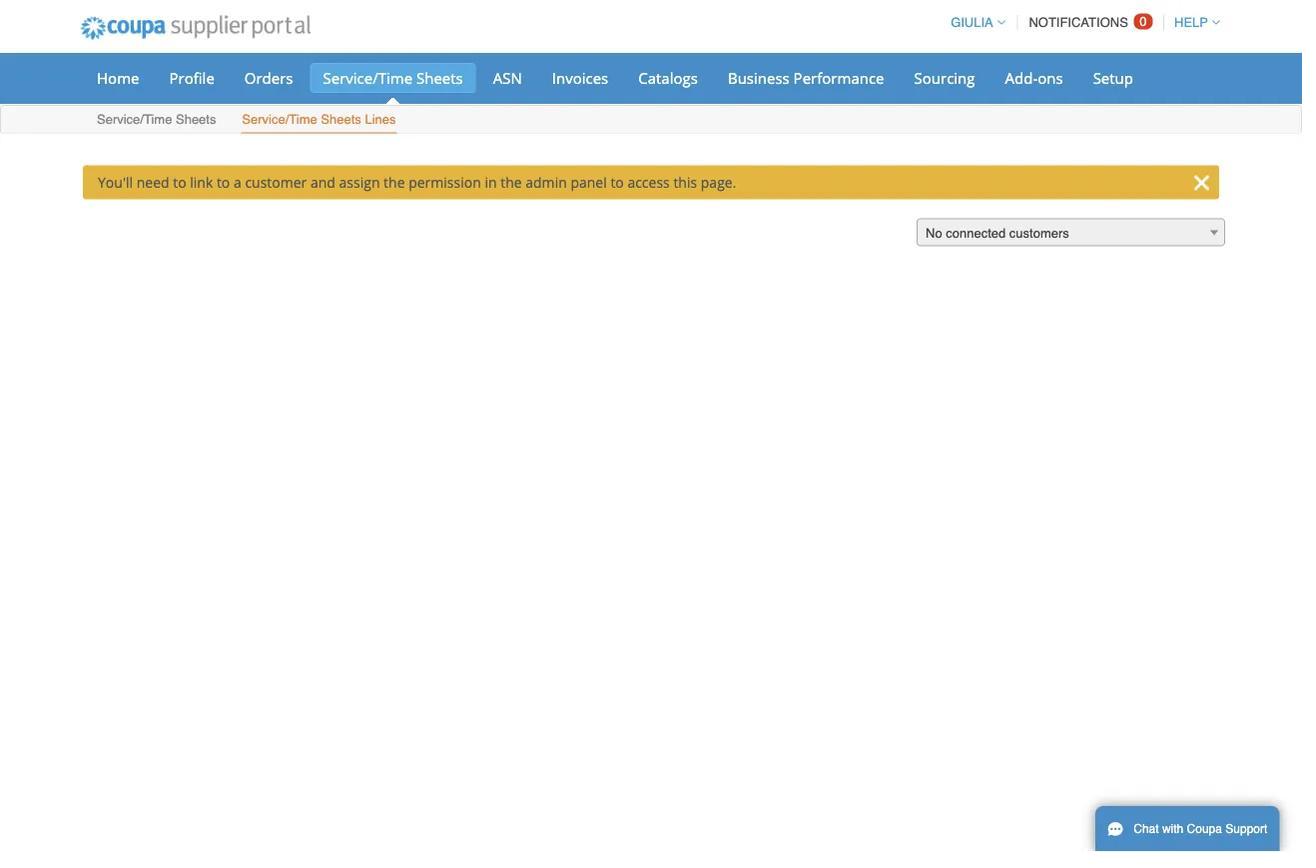 Task type: describe. For each thing, give the bounding box(es) containing it.
sourcing link
[[902, 63, 989, 93]]

and
[[311, 173, 336, 192]]

you'll
[[98, 173, 133, 192]]

home link
[[84, 63, 152, 93]]

business performance
[[728, 67, 885, 88]]

support
[[1226, 822, 1268, 836]]

sheets for rightmost service/time sheets 'link'
[[417, 67, 463, 88]]

permission
[[409, 173, 481, 192]]

business
[[728, 67, 790, 88]]

assign
[[339, 173, 380, 192]]

add-ons link
[[993, 63, 1077, 93]]

service/time sheets lines link
[[241, 107, 397, 133]]

giulia
[[951, 15, 994, 30]]

chat
[[1134, 822, 1160, 836]]

navigation containing notifications 0
[[942, 3, 1221, 42]]

asn
[[493, 67, 522, 88]]

page.
[[701, 173, 737, 192]]

add-
[[1006, 67, 1038, 88]]

catalogs
[[639, 67, 698, 88]]

ons
[[1038, 67, 1064, 88]]

profile link
[[156, 63, 228, 93]]

admin
[[526, 173, 567, 192]]

asn link
[[480, 63, 535, 93]]

no
[[926, 226, 943, 241]]

notifications 0
[[1029, 14, 1147, 30]]

sourcing
[[915, 67, 976, 88]]

panel
[[571, 173, 607, 192]]

invoices link
[[539, 63, 622, 93]]

service/time inside service/time sheets lines link
[[242, 112, 317, 127]]

3 to from the left
[[611, 173, 624, 192]]

customers
[[1010, 226, 1070, 241]]

connected
[[946, 226, 1006, 241]]

giulia link
[[942, 15, 1006, 30]]

link
[[190, 173, 213, 192]]

chat with coupa support
[[1134, 822, 1268, 836]]

No connected customers text field
[[918, 219, 1225, 247]]

catalogs link
[[626, 63, 711, 93]]

invoices
[[552, 67, 609, 88]]



Task type: vqa. For each thing, say whether or not it's contained in the screenshot.
TEXT FIELD
no



Task type: locate. For each thing, give the bounding box(es) containing it.
service/time sheets down profile link
[[97, 112, 216, 127]]

coupa supplier portal image
[[67, 3, 324, 53]]

service/time sheets link down profile link
[[96, 107, 217, 133]]

customer
[[245, 173, 307, 192]]

to right panel at top
[[611, 173, 624, 192]]

access
[[628, 173, 670, 192]]

lines
[[365, 112, 396, 127]]

setup
[[1094, 67, 1134, 88]]

orders
[[245, 67, 293, 88]]

0 horizontal spatial service/time
[[97, 112, 172, 127]]

coupa
[[1188, 822, 1223, 836]]

the right in
[[501, 173, 522, 192]]

help link
[[1166, 15, 1221, 30]]

1 horizontal spatial service/time sheets link
[[310, 63, 476, 93]]

service/time down orders link
[[242, 112, 317, 127]]

0 horizontal spatial the
[[384, 173, 405, 192]]

a
[[234, 173, 242, 192]]

sheets inside service/time sheets lines link
[[321, 112, 361, 127]]

to left a
[[217, 173, 230, 192]]

sheets down profile link
[[176, 112, 216, 127]]

service/time sheets lines
[[242, 112, 396, 127]]

sheets left asn
[[417, 67, 463, 88]]

notifications
[[1029, 15, 1129, 30]]

2 to from the left
[[217, 173, 230, 192]]

performance
[[794, 67, 885, 88]]

with
[[1163, 822, 1184, 836]]

this
[[674, 173, 697, 192]]

2 the from the left
[[501, 173, 522, 192]]

1 horizontal spatial to
[[217, 173, 230, 192]]

orders link
[[232, 63, 306, 93]]

1 the from the left
[[384, 173, 405, 192]]

1 horizontal spatial the
[[501, 173, 522, 192]]

1 vertical spatial service/time sheets
[[97, 112, 216, 127]]

1 horizontal spatial service/time sheets
[[323, 67, 463, 88]]

1 vertical spatial service/time sheets link
[[96, 107, 217, 133]]

service/time
[[323, 67, 413, 88], [97, 112, 172, 127], [242, 112, 317, 127]]

chat with coupa support button
[[1096, 806, 1280, 852]]

service/time sheets link
[[310, 63, 476, 93], [96, 107, 217, 133]]

sheets left lines
[[321, 112, 361, 127]]

help
[[1175, 15, 1209, 30]]

2 horizontal spatial sheets
[[417, 67, 463, 88]]

sheets for the bottommost service/time sheets 'link'
[[176, 112, 216, 127]]

the
[[384, 173, 405, 192], [501, 173, 522, 192]]

navigation
[[942, 3, 1221, 42]]

0 horizontal spatial service/time sheets
[[97, 112, 216, 127]]

sheets
[[417, 67, 463, 88], [176, 112, 216, 127], [321, 112, 361, 127]]

2 horizontal spatial service/time
[[323, 67, 413, 88]]

in
[[485, 173, 497, 192]]

home
[[97, 67, 139, 88]]

setup link
[[1081, 63, 1147, 93]]

1 horizontal spatial service/time
[[242, 112, 317, 127]]

2 horizontal spatial to
[[611, 173, 624, 192]]

0
[[1140, 14, 1147, 29]]

add-ons
[[1006, 67, 1064, 88]]

no connected customers
[[926, 226, 1070, 241]]

0 vertical spatial service/time sheets link
[[310, 63, 476, 93]]

profile
[[169, 67, 215, 88]]

0 vertical spatial service/time sheets
[[323, 67, 463, 88]]

No connected customers field
[[917, 218, 1226, 247]]

1 horizontal spatial sheets
[[321, 112, 361, 127]]

you'll need to link to a customer and assign the permission in the admin panel to access this page.
[[98, 173, 737, 192]]

1 to from the left
[[173, 173, 186, 192]]

service/time down home link
[[97, 112, 172, 127]]

to
[[173, 173, 186, 192], [217, 173, 230, 192], [611, 173, 624, 192]]

0 horizontal spatial to
[[173, 173, 186, 192]]

sheets for service/time sheets lines link
[[321, 112, 361, 127]]

service/time sheets up lines
[[323, 67, 463, 88]]

to left link
[[173, 173, 186, 192]]

business performance link
[[715, 63, 898, 93]]

service/time up lines
[[323, 67, 413, 88]]

service/time sheets link up lines
[[310, 63, 476, 93]]

0 horizontal spatial service/time sheets link
[[96, 107, 217, 133]]

need
[[137, 173, 169, 192]]

the right assign
[[384, 173, 405, 192]]

service/time sheets
[[323, 67, 463, 88], [97, 112, 216, 127]]

0 horizontal spatial sheets
[[176, 112, 216, 127]]



